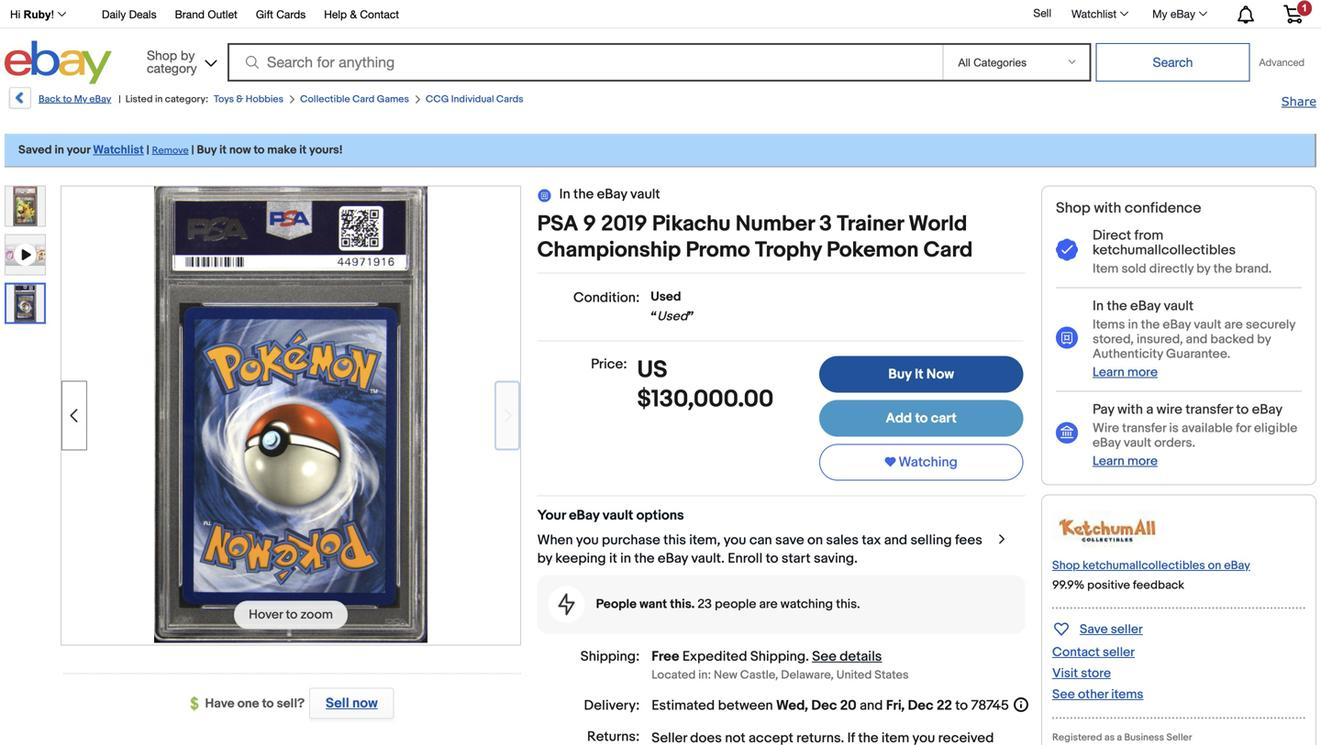Task type: describe. For each thing, give the bounding box(es) containing it.
buy inside "us $130,000.00" main content
[[888, 367, 912, 383]]

78745
[[971, 698, 1009, 715]]

by inside direct from ketchumallcollectibles item sold directly by the brand.
[[1197, 261, 1211, 277]]

help & contact link
[[324, 5, 399, 25]]

with details__icon image for people want this.
[[558, 594, 575, 616]]

enroll
[[728, 551, 763, 567]]

shop for shop with confidence
[[1056, 200, 1091, 217]]

shipping
[[750, 649, 806, 666]]

wire
[[1093, 421, 1119, 437]]

vault down directly
[[1164, 298, 1194, 315]]

daily deals link
[[102, 5, 156, 25]]

ebay inside back to my ebay "link"
[[89, 94, 111, 106]]

contact seller link
[[1052, 645, 1135, 661]]

save
[[775, 533, 804, 549]]

cart
[[931, 411, 957, 427]]

cards inside account navigation
[[276, 8, 306, 21]]

price:
[[591, 356, 627, 373]]

orders.
[[1154, 436, 1195, 451]]

people
[[596, 597, 637, 613]]

1 vertical spatial cards
[[496, 94, 524, 106]]

it inside when you purchase this item, you can save on sales tax and selling fees by keeping it in the ebay vault. enroll to start saving.
[[609, 551, 617, 567]]

can
[[749, 533, 772, 549]]

to inside when you purchase this item, you can save on sales tax and selling fees by keeping it in the ebay vault. enroll to start saving.
[[766, 551, 778, 567]]

save seller button
[[1052, 619, 1143, 640]]

other
[[1078, 687, 1108, 703]]

guarantee.
[[1166, 347, 1231, 362]]

shop with confidence
[[1056, 200, 1201, 217]]

delaware,
[[781, 669, 834, 683]]

psa
[[537, 211, 578, 238]]

advanced
[[1259, 56, 1305, 68]]

for
[[1236, 421, 1251, 437]]

watching button
[[819, 445, 1023, 481]]

picture 1 of 2 image
[[6, 187, 45, 226]]

2 dec from the left
[[908, 698, 934, 715]]

to right one
[[262, 697, 274, 712]]

are inside "us $130,000.00" main content
[[759, 597, 778, 613]]

to inside add to cart link
[[915, 411, 928, 427]]

keep in the ebay vault - opens a layer image
[[996, 532, 1011, 550]]

is
[[1169, 421, 1179, 437]]

category:
[[165, 94, 208, 106]]

make
[[267, 143, 297, 157]]

direct from ketchumallcollectibles item sold directly by the brand.
[[1093, 228, 1272, 277]]

0 vertical spatial used
[[651, 289, 681, 305]]

seller for contact
[[1103, 645, 1135, 661]]

9
[[583, 211, 596, 238]]

in left the your on the left of the page
[[55, 143, 64, 157]]

items
[[1093, 317, 1125, 333]]

ebay inside my ebay 'link'
[[1171, 7, 1195, 20]]

vault inside pay with a wire transfer to ebay wire transfer is available for eligible ebay vault orders. learn more
[[1124, 436, 1151, 451]]

vault.
[[691, 551, 725, 567]]

0 horizontal spatial and
[[860, 698, 883, 715]]

when
[[537, 533, 573, 549]]

in the ebay vault items in the ebay vault are securely stored, insured, and backed by authenticity guarantee. learn more
[[1093, 298, 1295, 381]]

1 vertical spatial watchlist link
[[93, 143, 144, 157]]

see details link
[[812, 649, 882, 666]]

brand outlet link
[[175, 5, 237, 25]]

number
[[736, 211, 815, 238]]

new
[[714, 669, 738, 683]]

saved
[[18, 143, 52, 157]]

account navigation
[[0, 0, 1317, 28]]

registered as a business seller
[[1052, 732, 1192, 744]]

from
[[1134, 228, 1164, 244]]

in right listed
[[155, 94, 163, 106]]

sell now link
[[305, 689, 394, 720]]

sell for sell now
[[326, 696, 349, 712]]

to left make
[[254, 143, 265, 157]]

0 horizontal spatial buy
[[197, 143, 217, 157]]

details
[[840, 649, 882, 666]]

toys & hobbies
[[214, 94, 284, 106]]

vault up 'purchase' on the bottom left of page
[[603, 508, 633, 524]]

castle,
[[740, 669, 778, 683]]

ccg individual cards
[[426, 94, 524, 106]]

save seller
[[1080, 622, 1143, 638]]

promo
[[686, 238, 750, 264]]

united
[[836, 669, 872, 683]]

99.9%
[[1052, 579, 1085, 593]]

2 horizontal spatial |
[[191, 143, 194, 157]]

us $130,000.00 main content
[[537, 186, 1030, 746]]

learn more link for with
[[1093, 454, 1158, 470]]

and inside when you purchase this item, you can save on sales tax and selling fees by keeping it in the ebay vault. enroll to start saving.
[[884, 533, 907, 549]]

ketchumallcollectibles inside direct from ketchumallcollectibles item sold directly by the brand.
[[1093, 242, 1236, 259]]

condition:
[[573, 290, 640, 306]]

99.9% positive feedback
[[1052, 579, 1184, 593]]

visit store link
[[1052, 666, 1111, 682]]

card inside psa 9 2019 pikachu number 3 trainer world championship promo trophy pokemon card
[[924, 238, 973, 264]]

add
[[886, 411, 912, 427]]

watchlist inside account navigation
[[1072, 7, 1117, 20]]

championship
[[537, 238, 681, 264]]

item direct from brand image
[[1052, 511, 1162, 550]]

23
[[698, 597, 712, 613]]

my inside 'link'
[[1152, 7, 1168, 20]]

trainer
[[837, 211, 904, 238]]

my ebay
[[1152, 7, 1195, 20]]

positive
[[1087, 579, 1130, 593]]

sales
[[826, 533, 859, 549]]

back to my ebay link
[[7, 87, 111, 116]]

back to my ebay
[[39, 94, 111, 106]]

it
[[915, 367, 923, 383]]

used " used "
[[651, 289, 694, 325]]

directly
[[1149, 261, 1194, 277]]

the up authenticity
[[1141, 317, 1160, 333]]

& for toys
[[236, 94, 243, 106]]

expedited
[[682, 649, 747, 666]]

item
[[1093, 261, 1119, 277]]

people want this. 23 people are watching this.
[[596, 597, 860, 613]]

estimated between wed, dec 20 and fri, dec 22 to 78745
[[652, 698, 1009, 715]]

a for business
[[1117, 732, 1122, 744]]

1 this. from the left
[[670, 597, 695, 613]]

2 this. from the left
[[836, 597, 860, 613]]

saved in your watchlist | remove | buy it now to make it yours!
[[18, 143, 343, 157]]

store
[[1081, 666, 1111, 682]]

tax
[[862, 533, 881, 549]]

sell for sell
[[1033, 7, 1051, 19]]

share button
[[1281, 94, 1317, 110]]

with details__icon image for pay with a wire transfer to ebay
[[1056, 423, 1078, 445]]

eligible
[[1254, 421, 1298, 437]]

1 vertical spatial used
[[657, 309, 688, 325]]

ruby
[[24, 8, 51, 21]]

hi ruby !
[[10, 8, 54, 21]]

listed
[[125, 94, 153, 106]]

$130,000.00
[[637, 386, 774, 414]]

saving.
[[814, 551, 858, 567]]

in for in the ebay vault items in the ebay vault are securely stored, insured, and backed by authenticity guarantee. learn more
[[1093, 298, 1104, 315]]

see for other
[[1052, 687, 1075, 703]]

a for wire
[[1146, 402, 1154, 418]]



Task type: vqa. For each thing, say whether or not it's contained in the screenshot.
Edison,
no



Task type: locate. For each thing, give the bounding box(es) containing it.
see right "."
[[812, 649, 837, 666]]

buy right remove 'button'
[[197, 143, 217, 157]]

to up for on the bottom of page
[[1236, 402, 1249, 418]]

22
[[937, 698, 952, 715]]

0 vertical spatial more
[[1127, 365, 1158, 381]]

watchlist link
[[1061, 3, 1137, 25], [93, 143, 144, 157]]

a inside pay with a wire transfer to ebay wire transfer is available for eligible ebay vault orders. learn more
[[1146, 402, 1154, 418]]

options
[[636, 508, 684, 524]]

1 vertical spatial shop
[[1056, 200, 1091, 217]]

states
[[875, 669, 909, 683]]

learn more link down wire
[[1093, 454, 1158, 470]]

0 vertical spatial watchlist
[[1072, 7, 1117, 20]]

more down orders.
[[1127, 454, 1158, 470]]

are inside in the ebay vault items in the ebay vault are securely stored, insured, and backed by authenticity guarantee. learn more
[[1224, 317, 1243, 333]]

Search for anything text field
[[230, 45, 939, 80]]

fri,
[[886, 698, 905, 715]]

ketchumallcollectibles up directly
[[1093, 242, 1236, 259]]

authenticity
[[1093, 347, 1163, 362]]

!
[[51, 8, 54, 21]]

sell link
[[1025, 7, 1060, 19]]

sell inside sell now link
[[326, 696, 349, 712]]

& right help on the top left
[[350, 8, 357, 21]]

| right remove 'button'
[[191, 143, 194, 157]]

1 vertical spatial a
[[1117, 732, 1122, 744]]

delivery:
[[584, 698, 640, 715]]

ccg
[[426, 94, 449, 106]]

more inside in the ebay vault items in the ebay vault are securely stored, insured, and backed by authenticity guarantee. learn more
[[1127, 365, 1158, 381]]

the inside direct from ketchumallcollectibles item sold directly by the brand.
[[1213, 261, 1232, 277]]

0 horizontal spatial sell
[[326, 696, 349, 712]]

see inside contact seller visit store see other items
[[1052, 687, 1075, 703]]

1 horizontal spatial you
[[724, 533, 746, 549]]

1 vertical spatial are
[[759, 597, 778, 613]]

& right toys
[[236, 94, 243, 106]]

1 horizontal spatial buy
[[888, 367, 912, 383]]

more
[[1127, 365, 1158, 381], [1127, 454, 1158, 470]]

1 learn more link from the top
[[1093, 365, 1158, 381]]

to left cart
[[915, 411, 928, 427]]

0 horizontal spatial it
[[219, 143, 227, 157]]

watchlist link right the sell link
[[1061, 3, 1137, 25]]

and inside in the ebay vault items in the ebay vault are securely stored, insured, and backed by authenticity guarantee. learn more
[[1186, 332, 1208, 348]]

1 vertical spatial transfer
[[1122, 421, 1166, 437]]

contact right help on the top left
[[360, 8, 399, 21]]

0 vertical spatial in
[[559, 186, 570, 203]]

this. right watching
[[836, 597, 860, 613]]

text__icon image
[[537, 188, 552, 202]]

to right 22
[[955, 698, 968, 715]]

by inside when you purchase this item, you can save on sales tax and selling fees by keeping it in the ebay vault. enroll to start saving.
[[537, 551, 552, 567]]

now right sell?
[[352, 696, 378, 712]]

are right people
[[759, 597, 778, 613]]

contact up visit store link
[[1052, 645, 1100, 661]]

| left remove 'button'
[[146, 143, 149, 157]]

.
[[806, 649, 809, 666]]

ebay inside when you purchase this item, you can save on sales tax and selling fees by keeping it in the ebay vault. enroll to start saving.
[[658, 551, 688, 567]]

save
[[1080, 622, 1108, 638]]

1 vertical spatial on
[[1208, 559, 1221, 573]]

transfer left is
[[1122, 421, 1166, 437]]

0 vertical spatial learn more link
[[1093, 365, 1158, 381]]

2 horizontal spatial and
[[1186, 332, 1208, 348]]

0 horizontal spatial now
[[229, 143, 251, 157]]

purchase
[[602, 533, 660, 549]]

& for help
[[350, 8, 357, 21]]

with details__icon image down keeping
[[558, 594, 575, 616]]

1 vertical spatial learn
[[1093, 454, 1125, 470]]

0 horizontal spatial you
[[576, 533, 599, 549]]

it right make
[[299, 143, 307, 157]]

1 horizontal spatial contact
[[1052, 645, 1100, 661]]

my inside "link"
[[74, 94, 87, 106]]

a
[[1146, 402, 1154, 418], [1117, 732, 1122, 744]]

1 dec from the left
[[811, 698, 837, 715]]

you up enroll
[[724, 533, 746, 549]]

in for in the ebay vault
[[559, 186, 570, 203]]

2 more from the top
[[1127, 454, 1158, 470]]

learn more link for the
[[1093, 365, 1158, 381]]

cards right the individual
[[496, 94, 524, 106]]

1 horizontal spatial are
[[1224, 317, 1243, 333]]

vault up 2019
[[630, 186, 660, 203]]

with up direct
[[1094, 200, 1121, 217]]

see inside free expedited shipping . see details located in: new castle, delaware, united states
[[812, 649, 837, 666]]

1 horizontal spatial see
[[1052, 687, 1075, 703]]

add to cart link
[[819, 400, 1023, 437]]

toys & hobbies link
[[214, 94, 284, 106]]

0 vertical spatial see
[[812, 649, 837, 666]]

brand outlet
[[175, 8, 237, 21]]

0 vertical spatial on
[[807, 533, 823, 549]]

0 vertical spatial sell
[[1033, 7, 1051, 19]]

1 vertical spatial with
[[1117, 402, 1143, 418]]

watchlist
[[1072, 7, 1117, 20], [93, 143, 144, 157]]

watchlist right the sell link
[[1072, 7, 1117, 20]]

by right backed
[[1257, 332, 1271, 348]]

watchlist right the your on the left of the page
[[93, 143, 144, 157]]

0 horizontal spatial contact
[[360, 8, 399, 21]]

in up items
[[1093, 298, 1104, 315]]

with details__icon image
[[1056, 239, 1078, 262], [1056, 326, 1078, 349], [1056, 423, 1078, 445], [558, 594, 575, 616]]

card left games
[[352, 94, 375, 106]]

seller for save
[[1111, 622, 1143, 638]]

want
[[640, 597, 667, 613]]

1 vertical spatial ketchumallcollectibles
[[1083, 559, 1205, 573]]

0 vertical spatial card
[[352, 94, 375, 106]]

us
[[637, 356, 668, 385]]

1 vertical spatial contact
[[1052, 645, 1100, 661]]

have one to sell?
[[205, 697, 305, 712]]

0 vertical spatial cards
[[276, 8, 306, 21]]

0 horizontal spatial dec
[[811, 698, 837, 715]]

with details__icon image left wire
[[1056, 423, 1078, 445]]

watching
[[781, 597, 833, 613]]

free
[[652, 649, 679, 666]]

on inside when you purchase this item, you can save on sales tax and selling fees by keeping it in the ebay vault. enroll to start saving.
[[807, 533, 823, 549]]

shop by category
[[147, 48, 197, 76]]

ketchumallcollectibles up "feedback"
[[1083, 559, 1205, 573]]

learn inside in the ebay vault items in the ebay vault are securely stored, insured, and backed by authenticity guarantee. learn more
[[1093, 365, 1125, 381]]

0 horizontal spatial watchlist
[[93, 143, 144, 157]]

0 horizontal spatial are
[[759, 597, 778, 613]]

see other items link
[[1052, 687, 1144, 703]]

1 horizontal spatial a
[[1146, 402, 1154, 418]]

buy it now link
[[819, 356, 1023, 393]]

with details__icon image for direct from ketchumallcollectibles
[[1056, 239, 1078, 262]]

your ebay vault options
[[537, 508, 684, 524]]

sell now
[[326, 696, 378, 712]]

with
[[1094, 200, 1121, 217], [1117, 402, 1143, 418]]

with details__icon image inside "us $130,000.00" main content
[[558, 594, 575, 616]]

see for details
[[812, 649, 837, 666]]

in the ebay vault
[[559, 186, 660, 203]]

sold
[[1122, 261, 1147, 277]]

0 vertical spatial contact
[[360, 8, 399, 21]]

none submit inside shop by category banner
[[1096, 43, 1250, 82]]

0 vertical spatial ketchumallcollectibles
[[1093, 242, 1236, 259]]

1 vertical spatial buy
[[888, 367, 912, 383]]

card right pokemon
[[924, 238, 973, 264]]

2 horizontal spatial it
[[609, 551, 617, 567]]

| left listed
[[119, 94, 121, 106]]

1 vertical spatial seller
[[1103, 645, 1135, 661]]

1 learn from the top
[[1093, 365, 1125, 381]]

1 vertical spatial see
[[1052, 687, 1075, 703]]

1 horizontal spatial watchlist link
[[1061, 3, 1137, 25]]

with inside pay with a wire transfer to ebay wire transfer is available for eligible ebay vault orders. learn more
[[1117, 402, 1143, 418]]

when you purchase this item, you can save on sales tax and selling fees by keeping it in the ebay vault. enroll to start saving.
[[537, 533, 982, 567]]

1 horizontal spatial &
[[350, 8, 357, 21]]

& inside account navigation
[[350, 8, 357, 21]]

the down 'purchase' on the bottom left of page
[[634, 551, 655, 567]]

learn down authenticity
[[1093, 365, 1125, 381]]

it down 'purchase' on the bottom left of page
[[609, 551, 617, 567]]

one
[[237, 697, 259, 712]]

by inside shop by category
[[181, 48, 195, 63]]

to down can
[[766, 551, 778, 567]]

dec left 20
[[811, 698, 837, 715]]

gift cards
[[256, 8, 306, 21]]

0 vertical spatial are
[[1224, 317, 1243, 333]]

with right pay
[[1117, 402, 1143, 418]]

in inside "us $130,000.00" main content
[[559, 186, 570, 203]]

used up '"'
[[651, 289, 681, 305]]

1 horizontal spatial my
[[1152, 7, 1168, 20]]

available
[[1182, 421, 1233, 437]]

see down visit
[[1052, 687, 1075, 703]]

0 horizontal spatial on
[[807, 533, 823, 549]]

dollar sign image
[[190, 697, 205, 712]]

gift
[[256, 8, 273, 21]]

0 vertical spatial buy
[[197, 143, 217, 157]]

and right tax
[[884, 533, 907, 549]]

sell inside account navigation
[[1033, 7, 1051, 19]]

item,
[[689, 533, 721, 549]]

1 horizontal spatial watchlist
[[1072, 7, 1117, 20]]

daily
[[102, 8, 126, 21]]

free expedited shipping . see details located in: new castle, delaware, united states
[[652, 649, 909, 683]]

0 horizontal spatial watchlist link
[[93, 143, 144, 157]]

outlet
[[208, 8, 237, 21]]

this. left '23'
[[670, 597, 695, 613]]

direct
[[1093, 228, 1131, 244]]

with for pay
[[1117, 402, 1143, 418]]

0 vertical spatial now
[[229, 143, 251, 157]]

selling
[[911, 533, 952, 549]]

2 learn more link from the top
[[1093, 454, 1158, 470]]

more down authenticity
[[1127, 365, 1158, 381]]

by right directly
[[1197, 261, 1211, 277]]

learn down wire
[[1093, 454, 1125, 470]]

in right items
[[1128, 317, 1138, 333]]

by inside in the ebay vault items in the ebay vault are securely stored, insured, and backed by authenticity guarantee. learn more
[[1257, 332, 1271, 348]]

0 vertical spatial &
[[350, 8, 357, 21]]

now
[[229, 143, 251, 157], [352, 696, 378, 712]]

2 vertical spatial and
[[860, 698, 883, 715]]

learn more link down authenticity
[[1093, 365, 1158, 381]]

seller down save seller at the right of page
[[1103, 645, 1135, 661]]

1 vertical spatial and
[[884, 533, 907, 549]]

seller inside button
[[1111, 622, 1143, 638]]

have
[[205, 697, 235, 712]]

1 vertical spatial &
[[236, 94, 243, 106]]

are left securely
[[1224, 317, 1243, 333]]

0 vertical spatial a
[[1146, 402, 1154, 418]]

1 vertical spatial now
[[352, 696, 378, 712]]

category
[[147, 61, 197, 76]]

0 vertical spatial seller
[[1111, 622, 1143, 638]]

buy
[[197, 143, 217, 157], [888, 367, 912, 383]]

toys
[[214, 94, 234, 106]]

in right text__icon
[[559, 186, 570, 203]]

0 horizontal spatial in
[[559, 186, 570, 203]]

seller
[[1167, 732, 1192, 744]]

1 horizontal spatial card
[[924, 238, 973, 264]]

1 horizontal spatial it
[[299, 143, 307, 157]]

advanced link
[[1250, 44, 1314, 81]]

transfer up the available
[[1186, 402, 1233, 418]]

vault right wire
[[1124, 436, 1151, 451]]

psa 9 2019 pikachu number 3 trainer world championship promo trophy pokemon card - picture 2 of 2 image
[[154, 185, 428, 643]]

shop inside shop by category
[[147, 48, 177, 63]]

are
[[1224, 317, 1243, 333], [759, 597, 778, 613]]

stored,
[[1093, 332, 1134, 348]]

help
[[324, 8, 347, 21]]

1 horizontal spatial dec
[[908, 698, 934, 715]]

estimated
[[652, 698, 715, 715]]

1 vertical spatial learn more link
[[1093, 454, 1158, 470]]

1 horizontal spatial sell
[[1033, 7, 1051, 19]]

1 vertical spatial in
[[1093, 298, 1104, 315]]

learn inside pay with a wire transfer to ebay wire transfer is available for eligible ebay vault orders. learn more
[[1093, 454, 1125, 470]]

items
[[1111, 687, 1144, 703]]

seller inside contact seller visit store see other items
[[1103, 645, 1135, 661]]

shop ketchumallcollectibles on ebay
[[1052, 559, 1250, 573]]

contact inside contact seller visit store see other items
[[1052, 645, 1100, 661]]

in down 'purchase' on the bottom left of page
[[620, 551, 631, 567]]

seller
[[1111, 622, 1143, 638], [1103, 645, 1135, 661]]

1 you from the left
[[576, 533, 599, 549]]

games
[[377, 94, 409, 106]]

1 vertical spatial card
[[924, 238, 973, 264]]

picture 2 of 2 image
[[6, 285, 44, 322]]

collectible card games
[[300, 94, 409, 106]]

a right as
[[1117, 732, 1122, 744]]

securely
[[1246, 317, 1295, 333]]

by down 'when'
[[537, 551, 552, 567]]

to right back in the left top of the page
[[63, 94, 72, 106]]

back
[[39, 94, 61, 106]]

seller right save
[[1111, 622, 1143, 638]]

0 horizontal spatial my
[[74, 94, 87, 106]]

a left wire
[[1146, 402, 1154, 418]]

in inside in the ebay vault items in the ebay vault are securely stored, insured, and backed by authenticity guarantee. learn more
[[1093, 298, 1104, 315]]

0 horizontal spatial |
[[119, 94, 121, 106]]

1 more from the top
[[1127, 365, 1158, 381]]

1 horizontal spatial transfer
[[1186, 402, 1233, 418]]

shop for shop ketchumallcollectibles on ebay
[[1052, 559, 1080, 573]]

with details__icon image left items
[[1056, 326, 1078, 349]]

0 horizontal spatial a
[[1117, 732, 1122, 744]]

the inside when you purchase this item, you can save on sales tax and selling fees by keeping it in the ebay vault. enroll to start saving.
[[634, 551, 655, 567]]

backed
[[1210, 332, 1254, 348]]

1 vertical spatial sell
[[326, 696, 349, 712]]

the up items
[[1107, 298, 1127, 315]]

watchlist link right the your on the left of the page
[[93, 143, 144, 157]]

0 horizontal spatial card
[[352, 94, 375, 106]]

brand
[[175, 8, 205, 21]]

dec left 22
[[908, 698, 934, 715]]

psa 9 2019 pikachu number 3 trainer world championship promo trophy pokemon card
[[537, 211, 973, 264]]

people
[[715, 597, 756, 613]]

and left backed
[[1186, 332, 1208, 348]]

0 vertical spatial my
[[1152, 7, 1168, 20]]

this.
[[670, 597, 695, 613], [836, 597, 860, 613]]

with details__icon image for in the ebay vault
[[1056, 326, 1078, 349]]

with for shop
[[1094, 200, 1121, 217]]

1 horizontal spatial now
[[352, 696, 378, 712]]

business
[[1124, 732, 1164, 744]]

0 vertical spatial transfer
[[1186, 402, 1233, 418]]

by down brand
[[181, 48, 195, 63]]

shipping:
[[581, 649, 640, 666]]

vault up the guarantee.
[[1194, 317, 1222, 333]]

0 vertical spatial with
[[1094, 200, 1121, 217]]

0 horizontal spatial &
[[236, 94, 243, 106]]

now left make
[[229, 143, 251, 157]]

20
[[840, 698, 857, 715]]

0 vertical spatial shop
[[147, 48, 177, 63]]

1 horizontal spatial and
[[884, 533, 907, 549]]

0 horizontal spatial transfer
[[1122, 421, 1166, 437]]

to inside back to my ebay "link"
[[63, 94, 72, 106]]

with details__icon image left item
[[1056, 239, 1078, 262]]

2 vertical spatial shop
[[1052, 559, 1080, 573]]

shop for shop by category
[[147, 48, 177, 63]]

cards right gift
[[276, 8, 306, 21]]

wire
[[1157, 402, 1182, 418]]

used up us
[[657, 309, 688, 325]]

in inside in the ebay vault items in the ebay vault are securely stored, insured, and backed by authenticity guarantee. learn more
[[1128, 317, 1138, 333]]

None submit
[[1096, 43, 1250, 82]]

0 horizontal spatial this.
[[670, 597, 695, 613]]

in inside when you purchase this item, you can save on sales tax and selling fees by keeping it in the ebay vault. enroll to start saving.
[[620, 551, 631, 567]]

remove
[[152, 145, 189, 157]]

you up keeping
[[576, 533, 599, 549]]

it
[[219, 143, 227, 157], [299, 143, 307, 157], [609, 551, 617, 567]]

0 horizontal spatial see
[[812, 649, 837, 666]]

1 horizontal spatial in
[[1093, 298, 1104, 315]]

1 vertical spatial watchlist
[[93, 143, 144, 157]]

to inside pay with a wire transfer to ebay wire transfer is available for eligible ebay vault orders. learn more
[[1236, 402, 1249, 418]]

0 vertical spatial and
[[1186, 332, 1208, 348]]

1 vertical spatial more
[[1127, 454, 1158, 470]]

1 horizontal spatial |
[[146, 143, 149, 157]]

1 horizontal spatial this.
[[836, 597, 860, 613]]

video 1 of 1 image
[[6, 235, 45, 275]]

0 vertical spatial watchlist link
[[1061, 3, 1137, 25]]

contact seller visit store see other items
[[1052, 645, 1144, 703]]

"
[[651, 309, 657, 325]]

1 vertical spatial my
[[74, 94, 87, 106]]

buy left it
[[888, 367, 912, 383]]

more inside pay with a wire transfer to ebay wire transfer is available for eligible ebay vault orders. learn more
[[1127, 454, 1158, 470]]

by
[[181, 48, 195, 63], [1197, 261, 1211, 277], [1257, 332, 1271, 348], [537, 551, 552, 567]]

the up 9
[[573, 186, 594, 203]]

"
[[688, 309, 694, 325]]

1 horizontal spatial on
[[1208, 559, 1221, 573]]

0 horizontal spatial cards
[[276, 8, 306, 21]]

world
[[908, 211, 967, 238]]

and right 20
[[860, 698, 883, 715]]

1 horizontal spatial cards
[[496, 94, 524, 106]]

2 learn from the top
[[1093, 454, 1125, 470]]

it down toys
[[219, 143, 227, 157]]

ketchumallcollectibles
[[1093, 242, 1236, 259], [1083, 559, 1205, 573]]

the left brand.
[[1213, 261, 1232, 277]]

hi
[[10, 8, 20, 21]]

1 link
[[1273, 0, 1314, 26]]

transfer
[[1186, 402, 1233, 418], [1122, 421, 1166, 437]]

0 vertical spatial learn
[[1093, 365, 1125, 381]]

contact inside help & contact link
[[360, 8, 399, 21]]

shop by category banner
[[0, 0, 1317, 89]]

2 you from the left
[[724, 533, 746, 549]]

registered
[[1052, 732, 1102, 744]]



